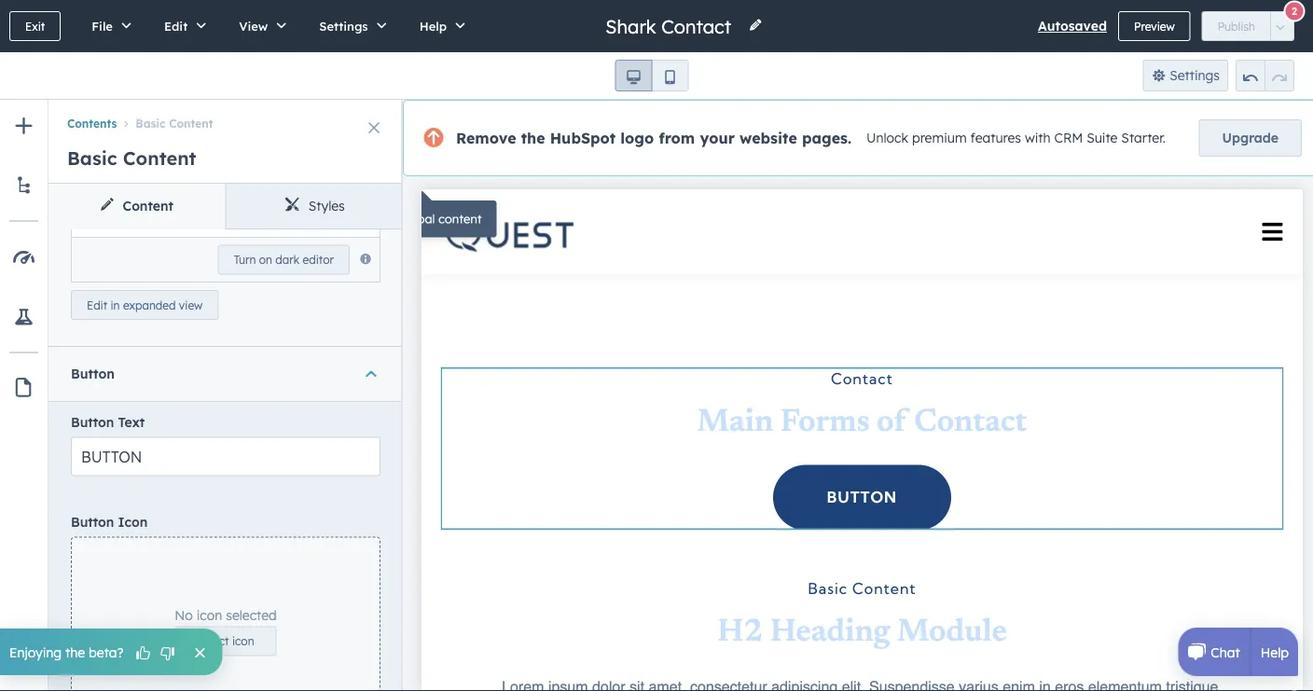 Task type: locate. For each thing, give the bounding box(es) containing it.
button for button icon
[[71, 514, 114, 530]]

button button
[[71, 347, 381, 401]]

basic content right contents button
[[136, 116, 213, 130]]

the right the remove
[[521, 129, 545, 147]]

no icon selected
[[175, 607, 277, 623]]

1 button from the top
[[71, 366, 115, 382]]

contents button
[[67, 116, 117, 130]]

file button
[[72, 0, 145, 52]]

select icon button
[[175, 627, 277, 656]]

3 button from the top
[[71, 514, 114, 530]]

selected
[[226, 607, 277, 623]]

0 horizontal spatial icon
[[197, 607, 222, 623]]

button up button text
[[71, 366, 115, 382]]

group
[[615, 60, 689, 91], [1236, 60, 1295, 91]]

exit link
[[9, 11, 61, 41]]

button for button
[[71, 366, 115, 382]]

1 horizontal spatial basic
[[136, 116, 166, 130]]

BUTTON text field
[[71, 437, 381, 476]]

1 vertical spatial help
[[1261, 644, 1289, 660]]

settings
[[319, 18, 368, 34], [1170, 67, 1220, 84]]

2 vertical spatial button
[[71, 514, 114, 530]]

1 vertical spatial content
[[123, 146, 196, 170]]

basic content
[[136, 116, 213, 130], [67, 146, 196, 170]]

None field
[[604, 14, 737, 39]]

navigation
[[49, 100, 403, 133]]

1 vertical spatial edit
[[87, 298, 107, 312]]

1 vertical spatial the
[[65, 644, 85, 660]]

turn on dark editor
[[234, 253, 334, 267]]

premium
[[912, 130, 967, 146]]

1 horizontal spatial settings button
[[1144, 60, 1229, 91]]

logo
[[621, 129, 654, 147]]

icon
[[118, 514, 148, 530]]

close image
[[369, 122, 380, 133]]

1 vertical spatial icon
[[232, 635, 254, 649]]

the
[[521, 129, 545, 147], [65, 644, 85, 660]]

tab list
[[49, 184, 403, 230]]

enjoying
[[9, 644, 62, 660]]

1 vertical spatial basic content
[[67, 146, 196, 170]]

0 vertical spatial basic content
[[136, 116, 213, 130]]

publish group
[[1202, 11, 1295, 41]]

0 horizontal spatial settings button
[[300, 0, 400, 52]]

icon
[[197, 607, 222, 623], [232, 635, 254, 649]]

view
[[239, 18, 268, 34]]

features
[[971, 130, 1022, 146]]

content
[[169, 116, 213, 130], [123, 146, 196, 170], [123, 198, 173, 214]]

1 horizontal spatial help
[[1261, 644, 1289, 660]]

edit for edit in expanded view
[[87, 298, 107, 312]]

help
[[420, 18, 447, 34], [1261, 644, 1289, 660]]

view
[[179, 298, 203, 312]]

button
[[71, 366, 115, 382], [71, 414, 114, 430], [71, 514, 114, 530]]

styles link
[[226, 184, 403, 229]]

the for enjoying
[[65, 644, 85, 660]]

1 vertical spatial basic
[[67, 146, 117, 170]]

icon for no
[[197, 607, 222, 623]]

tab list containing content
[[49, 184, 403, 230]]

exit
[[25, 19, 45, 33]]

button left icon
[[71, 514, 114, 530]]

upgrade
[[1223, 130, 1279, 146]]

settings button
[[300, 0, 400, 52], [1144, 60, 1229, 91]]

1 group from the left
[[615, 60, 689, 91]]

0 horizontal spatial help
[[420, 18, 447, 34]]

edit left in
[[87, 298, 107, 312]]

0 horizontal spatial group
[[615, 60, 689, 91]]

0 horizontal spatial settings
[[319, 18, 368, 34]]

icon for select
[[232, 635, 254, 649]]

settings down "preview"
[[1170, 67, 1220, 84]]

on
[[259, 253, 272, 267]]

basic down contents
[[67, 146, 117, 170]]

edit inside tab panel
[[87, 298, 107, 312]]

upgrade link
[[1200, 119, 1303, 157]]

settings right view 'button' at the top left of the page
[[319, 18, 368, 34]]

help button
[[400, 0, 479, 52]]

chat
[[1211, 644, 1241, 660]]

turn
[[234, 253, 256, 267]]

1 vertical spatial settings button
[[1144, 60, 1229, 91]]

dark
[[276, 253, 300, 267]]

button inside 'button' dropdown button
[[71, 366, 115, 382]]

group up remove the hubspot logo from your website pages.
[[615, 60, 689, 91]]

0 horizontal spatial edit
[[87, 298, 107, 312]]

the inside "enjoying the beta?" button
[[65, 644, 85, 660]]

starter.
[[1122, 130, 1166, 146]]

tab panel
[[49, 0, 403, 691]]

group down publish group
[[1236, 60, 1295, 91]]

0 vertical spatial settings button
[[300, 0, 400, 52]]

0 vertical spatial icon
[[197, 607, 222, 623]]

0 vertical spatial edit
[[164, 18, 188, 34]]

0 vertical spatial help
[[420, 18, 447, 34]]

button for button text
[[71, 414, 114, 430]]

unlock premium features with crm suite starter.
[[867, 130, 1166, 146]]

the left beta?
[[65, 644, 85, 660]]

basic content down basic content button
[[67, 146, 196, 170]]

turn on dark editor button
[[218, 245, 350, 275]]

basic
[[136, 116, 166, 130], [67, 146, 117, 170]]

unlock
[[867, 130, 909, 146]]

edit right file button
[[164, 18, 188, 34]]

2
[[1292, 5, 1298, 18]]

1 vertical spatial button
[[71, 414, 114, 430]]

the for remove
[[521, 129, 545, 147]]

select icon
[[197, 635, 254, 649]]

2 button from the top
[[71, 414, 114, 430]]

thumbsup image
[[135, 646, 152, 663]]

1 horizontal spatial icon
[[232, 635, 254, 649]]

basic right contents button
[[136, 116, 166, 130]]

icon inside button
[[232, 635, 254, 649]]

edit in expanded view
[[87, 298, 203, 312]]

edit
[[164, 18, 188, 34], [87, 298, 107, 312]]

1 horizontal spatial group
[[1236, 60, 1295, 91]]

0 vertical spatial the
[[521, 129, 545, 147]]

publish
[[1218, 19, 1256, 33]]

1 vertical spatial settings
[[1170, 67, 1220, 84]]

0 horizontal spatial the
[[65, 644, 85, 660]]

icon down selected
[[232, 635, 254, 649]]

contents
[[67, 116, 117, 130]]

remove
[[456, 129, 516, 147]]

autosaved
[[1038, 18, 1107, 34]]

1 horizontal spatial the
[[521, 129, 545, 147]]

1 horizontal spatial edit
[[164, 18, 188, 34]]

0 vertical spatial button
[[71, 366, 115, 382]]

button left the text
[[71, 414, 114, 430]]

text
[[118, 414, 145, 430]]

icon right no at the bottom left
[[197, 607, 222, 623]]

navigation containing contents
[[49, 100, 403, 133]]

thumbsdown image
[[159, 646, 176, 663]]

expanded
[[123, 298, 176, 312]]

styles
[[309, 198, 345, 214]]



Task type: vqa. For each thing, say whether or not it's contained in the screenshot.
banner
no



Task type: describe. For each thing, give the bounding box(es) containing it.
enjoying the beta?
[[9, 644, 124, 660]]

0 horizontal spatial basic
[[67, 146, 117, 170]]

button icon
[[71, 514, 148, 530]]

0 vertical spatial settings
[[319, 18, 368, 34]]

view button
[[219, 0, 300, 52]]

0 vertical spatial basic
[[136, 116, 166, 130]]

beta?
[[89, 644, 124, 660]]

editor
[[303, 253, 334, 267]]

select
[[197, 635, 229, 649]]

1 horizontal spatial settings
[[1170, 67, 1220, 84]]

2 group from the left
[[1236, 60, 1295, 91]]

pages.
[[802, 129, 852, 147]]

website
[[740, 129, 798, 147]]

0 vertical spatial content
[[169, 116, 213, 130]]

edit button
[[145, 0, 219, 52]]

preview
[[1135, 19, 1175, 33]]

button text
[[71, 414, 145, 430]]

caret image
[[366, 365, 377, 383]]

with
[[1025, 130, 1051, 146]]

crm
[[1055, 130, 1083, 146]]

in
[[111, 298, 120, 312]]

edit in expanded view button
[[71, 290, 219, 320]]

2 vertical spatial content
[[123, 198, 173, 214]]

content link
[[49, 184, 226, 229]]

suite
[[1087, 130, 1118, 146]]

edit for edit
[[164, 18, 188, 34]]

from
[[659, 129, 695, 147]]

help inside button
[[420, 18, 447, 34]]

enjoying the beta? button
[[0, 629, 223, 676]]

no
[[175, 607, 193, 623]]

turn on dark editor application
[[71, 0, 381, 283]]

basic content button
[[117, 116, 213, 130]]

autosaved button
[[1038, 15, 1107, 37]]

publish button
[[1202, 11, 1272, 41]]

your
[[700, 129, 735, 147]]

tab panel containing button
[[49, 0, 403, 691]]

file
[[92, 18, 113, 34]]

hubspot
[[550, 129, 616, 147]]

preview button
[[1119, 11, 1191, 41]]

remove the hubspot logo from your website pages.
[[456, 129, 852, 147]]



